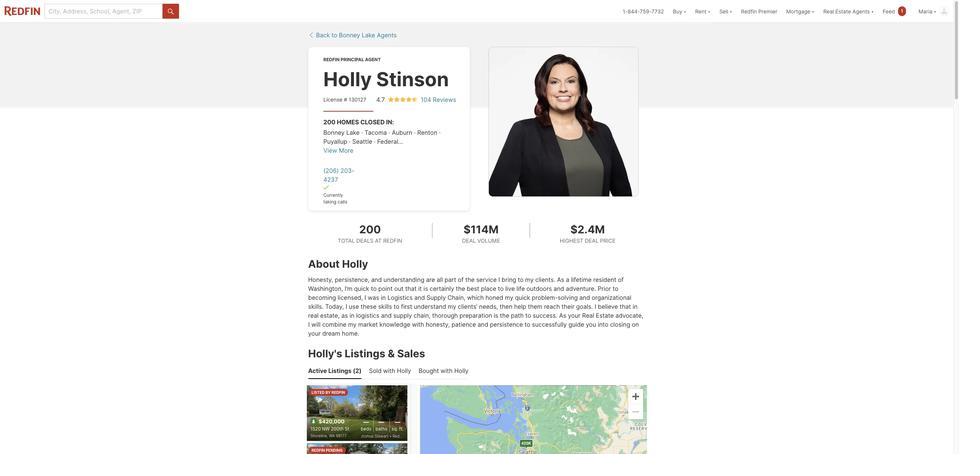 Task type: describe. For each thing, give the bounding box(es) containing it.
today,
[[325, 303, 344, 311]]

becoming
[[308, 294, 336, 302]]

2 photo of 21900 se 242nd st unit b3, maple valley, wa 98038 image from the left
[[307, 444, 407, 455]]

with for sold with holly
[[383, 367, 395, 375]]

success.
[[533, 312, 557, 319]]

and up solving
[[554, 285, 564, 293]]

renton
[[417, 129, 437, 136]]

it
[[418, 285, 422, 293]]

City, Address, School, Agent, ZIP search field
[[44, 4, 163, 19]]

to down logistics
[[394, 303, 399, 311]]

logistics
[[387, 294, 413, 302]]

thorough
[[432, 312, 458, 319]]

agents inside dropdown button
[[853, 8, 870, 14]]

mortgage ▾ button
[[786, 0, 814, 22]]

2 of from the left
[[618, 276, 624, 284]]

honed
[[486, 294, 503, 302]]

washington,
[[308, 285, 343, 293]]

0 horizontal spatial agents
[[377, 31, 397, 39]]

my up home. at the left bottom of the page
[[348, 321, 357, 328]]

0 vertical spatial lake
[[362, 31, 375, 39]]

$114m deal volume
[[462, 223, 500, 244]]

real inside honesty, persistence, and understanding are all part of the service i bring to my clients. as a lifetime resident of washington, i'm quick to point out that it is certainly the best place to live life outdoors and adventure.    prior to becoming licensed, i was in logistics and supply chain, which honed my quick problem-solving and organizational skills. today, i use these skills to first understand my clients' needs, then help them reach their goals. i believe that in real estate, as in logistics and supply chain, thorough preparation is the path to success.    as your real estate advocate, i will combine my market knowledge with honesty, patience and persistence to successfully guide you into closing on your dream home.
[[582, 312, 594, 319]]

bring
[[502, 276, 516, 284]]

i left 'was'
[[365, 294, 366, 302]]

1 horizontal spatial that
[[620, 303, 631, 311]]

· left the renton
[[414, 129, 416, 136]]

&
[[388, 348, 395, 360]]

listings for holly's
[[345, 348, 385, 360]]

i left will
[[308, 321, 310, 328]]

guide
[[568, 321, 584, 328]]

and up point
[[371, 276, 382, 284]]

feed
[[883, 8, 895, 14]]

mortgage ▾ button
[[782, 0, 819, 22]]

bonney lake · tacoma · auburn · renton · puyallup · seattle · federal
[[323, 129, 441, 145]]

was
[[368, 294, 379, 302]]

part
[[445, 276, 456, 284]]

estate,
[[320, 312, 340, 319]]

$114m
[[464, 223, 499, 236]]

i'm
[[345, 285, 352, 293]]

· up 'more'
[[349, 138, 351, 145]]

maria ▾
[[919, 8, 936, 14]]

2 horizontal spatial in
[[633, 303, 638, 311]]

volume
[[477, 238, 500, 244]]

listings for active
[[328, 367, 352, 375]]

sell ▾ button
[[719, 0, 732, 22]]

1 vertical spatial the
[[456, 285, 465, 293]]

place
[[481, 285, 496, 293]]

bonney inside bonney lake · tacoma · auburn · renton · puyallup · seattle · federal
[[323, 129, 345, 136]]

total
[[338, 238, 355, 244]]

to right back
[[332, 31, 337, 39]]

successfully
[[532, 321, 567, 328]]

to up 'was'
[[371, 285, 377, 293]]

pending
[[326, 448, 343, 453]]

path
[[511, 312, 524, 319]]

759-
[[640, 8, 652, 14]]

which
[[467, 294, 484, 302]]

reach
[[544, 303, 560, 311]]

to down help
[[525, 321, 530, 328]]

honesty,
[[308, 276, 333, 284]]

redfin inside the 200 total deals at redfin
[[383, 238, 402, 244]]

real
[[308, 312, 319, 319]]

· down tacoma
[[374, 138, 376, 145]]

estate inside dropdown button
[[835, 8, 851, 14]]

listed by redfin
[[312, 391, 345, 395]]

more
[[339, 147, 353, 154]]

bought
[[419, 367, 439, 375]]

1 horizontal spatial your
[[568, 312, 581, 319]]

their
[[562, 303, 575, 311]]

sales
[[397, 348, 425, 360]]

and up goals.
[[579, 294, 590, 302]]

these
[[361, 303, 377, 311]]

agent
[[365, 57, 381, 62]]

supply
[[393, 312, 412, 319]]

as
[[341, 312, 348, 319]]

listed
[[312, 391, 325, 395]]

1 photo of 21900 se 242nd st unit b3, maple valley, wa 98038 image from the left
[[206, 444, 307, 455]]

and down the it
[[414, 294, 425, 302]]

3 photo of 21900 se 242nd st unit b3, maple valley, wa 98038 image from the left
[[407, 444, 508, 455]]

deal inside $114m deal volume
[[462, 238, 476, 244]]

reviews
[[433, 96, 456, 103]]

lake inside bonney lake · tacoma · auburn · renton · puyallup · seattle · federal
[[346, 129, 360, 136]]

active listings (2)
[[308, 367, 362, 375]]

dream
[[322, 330, 340, 337]]

highest
[[560, 238, 583, 244]]

rating 4.7 out of 5 element
[[388, 96, 418, 103]]

holly right bought
[[454, 367, 468, 375]]

0 vertical spatial bonney
[[339, 31, 360, 39]]

outdoors
[[527, 285, 552, 293]]

200  homes closed in:
[[323, 118, 394, 126]]

5 ▾ from the left
[[871, 8, 874, 14]]

· up federal
[[389, 129, 390, 136]]

200 for homes
[[323, 118, 335, 126]]

all
[[437, 276, 443, 284]]

on
[[632, 321, 639, 328]]

1
[[901, 8, 903, 14]]

market
[[358, 321, 378, 328]]

1 of from the left
[[458, 276, 464, 284]]

view more
[[323, 147, 353, 154]]

to left live
[[498, 285, 504, 293]]

life
[[517, 285, 525, 293]]

combine
[[322, 321, 346, 328]]

to right path
[[525, 312, 531, 319]]

1 horizontal spatial quick
[[515, 294, 530, 302]]

redfin premier button
[[737, 0, 782, 22]]

persistence,
[[335, 276, 370, 284]]

prior
[[598, 285, 611, 293]]

believe
[[598, 303, 618, 311]]

▾ for rent ▾
[[708, 8, 710, 14]]

home.
[[342, 330, 359, 337]]

i right goals.
[[595, 303, 596, 311]]

deal inside $2.4m highest deal price
[[585, 238, 599, 244]]

understanding
[[384, 276, 424, 284]]

my down live
[[505, 294, 513, 302]]

rent ▾ button
[[691, 0, 715, 22]]

holly's listings & sales
[[308, 348, 425, 360]]

holly down redfin principal agent
[[323, 67, 372, 91]]

honesty, persistence, and understanding are all part of the service i bring to my clients. as a lifetime resident of washington, i'm quick to point out that it is certainly the best place to live life outdoors and adventure.    prior to becoming licensed, i was in logistics and supply chain, which honed my quick problem-solving and organizational skills. today, i use these skills to first understand my clients' needs, then help them reach their goals. i believe that in real estate, as in logistics and supply chain, thorough preparation is the path to success.    as your real estate advocate, i will combine my market knowledge with honesty, patience and persistence to successfully guide you into closing on your dream home.
[[308, 276, 643, 337]]

tacoma
[[365, 129, 387, 136]]

understand
[[414, 303, 446, 311]]

130127
[[349, 96, 366, 103]]

supply
[[427, 294, 446, 302]]

1 vertical spatial as
[[559, 312, 566, 319]]

will
[[311, 321, 321, 328]]

estate inside honesty, persistence, and understanding are all part of the service i bring to my clients. as a lifetime resident of washington, i'm quick to point out that it is certainly the best place to live life outdoors and adventure.    prior to becoming licensed, i was in logistics and supply chain, which honed my quick problem-solving and organizational skills. today, i use these skills to first understand my clients' needs, then help them reach their goals. i believe that in real estate, as in logistics and supply chain, thorough preparation is the path to success.    as your real estate advocate, i will combine my market knowledge with honesty, patience and persistence to successfully guide you into closing on your dream home.
[[596, 312, 614, 319]]

sell ▾ button
[[715, 0, 737, 22]]

i left "use" on the left bottom of the page
[[346, 303, 347, 311]]

closing
[[610, 321, 630, 328]]

use
[[349, 303, 359, 311]]

license
[[323, 96, 342, 103]]

0 vertical spatial as
[[557, 276, 564, 284]]

service
[[476, 276, 497, 284]]



Task type: locate. For each thing, give the bounding box(es) containing it.
that left the it
[[405, 285, 417, 293]]

0 vertical spatial is
[[424, 285, 428, 293]]

buy ▾ button
[[673, 0, 686, 22]]

with down chain, in the bottom left of the page
[[412, 321, 424, 328]]

1 horizontal spatial with
[[412, 321, 424, 328]]

buy ▾ button
[[669, 0, 691, 22]]

1 vertical spatial 200
[[359, 223, 381, 236]]

real inside dropdown button
[[823, 8, 834, 14]]

7732
[[652, 8, 664, 14]]

1 vertical spatial is
[[494, 312, 498, 319]]

1 vertical spatial redfin
[[323, 57, 340, 62]]

1 horizontal spatial of
[[618, 276, 624, 284]]

2 vertical spatial redfin
[[383, 238, 402, 244]]

1 ▾ from the left
[[684, 8, 686, 14]]

about holly
[[308, 258, 368, 271]]

redfin left premier
[[741, 8, 757, 14]]

▾
[[684, 8, 686, 14], [708, 8, 710, 14], [730, 8, 732, 14], [812, 8, 814, 14], [871, 8, 874, 14], [934, 8, 936, 14]]

into
[[598, 321, 608, 328]]

to up organizational
[[613, 285, 618, 293]]

3 ▾ from the left
[[730, 8, 732, 14]]

redfin
[[741, 8, 757, 14], [323, 57, 340, 62], [383, 238, 402, 244]]

1 horizontal spatial deal
[[585, 238, 599, 244]]

0 vertical spatial 200
[[323, 118, 335, 126]]

· right the renton
[[439, 129, 441, 136]]

in up "advocate,"
[[633, 303, 638, 311]]

first
[[401, 303, 412, 311]]

bonney up puyallup
[[323, 129, 345, 136]]

1 horizontal spatial redfin
[[332, 391, 345, 395]]

holly down sales
[[397, 367, 411, 375]]

homes
[[337, 118, 359, 126]]

▾ right 'buy'
[[684, 8, 686, 14]]

quick down life
[[515, 294, 530, 302]]

and down skills at the left
[[381, 312, 392, 319]]

your down will
[[308, 330, 321, 337]]

agents up agent
[[377, 31, 397, 39]]

preparation
[[460, 312, 492, 319]]

with right sold
[[383, 367, 395, 375]]

bonney up redfin principal agent
[[339, 31, 360, 39]]

redfin inside redfin premier button
[[741, 8, 757, 14]]

6 ▾ from the left
[[934, 8, 936, 14]]

0 vertical spatial that
[[405, 285, 417, 293]]

you
[[586, 321, 596, 328]]

1 horizontal spatial in
[[381, 294, 386, 302]]

1-844-759-7732
[[623, 8, 664, 14]]

lake down homes
[[346, 129, 360, 136]]

view
[[323, 147, 337, 154]]

of right the resident
[[618, 276, 624, 284]]

holly up persistence,
[[342, 258, 368, 271]]

104 reviews link
[[421, 96, 456, 103]]

in up skills at the left
[[381, 294, 386, 302]]

to up life
[[518, 276, 524, 284]]

1 horizontal spatial real
[[823, 8, 834, 14]]

redfin for redfin principal agent
[[323, 57, 340, 62]]

0 vertical spatial redfin
[[741, 8, 757, 14]]

agents left feed
[[853, 8, 870, 14]]

4 ▾ from the left
[[812, 8, 814, 14]]

200
[[323, 118, 335, 126], [359, 223, 381, 236]]

as left a
[[557, 276, 564, 284]]

2 vertical spatial the
[[500, 312, 509, 319]]

1 vertical spatial listings
[[328, 367, 352, 375]]

submit search image
[[168, 8, 174, 14]]

redfin left principal
[[323, 57, 340, 62]]

map region
[[384, 294, 671, 455]]

of right part
[[458, 276, 464, 284]]

1 vertical spatial your
[[308, 330, 321, 337]]

0 vertical spatial listings
[[345, 348, 385, 360]]

1 horizontal spatial 200
[[359, 223, 381, 236]]

0 vertical spatial quick
[[354, 285, 369, 293]]

closed
[[360, 118, 385, 126]]

1 vertical spatial lake
[[346, 129, 360, 136]]

is down needs, in the bottom of the page
[[494, 312, 498, 319]]

0 vertical spatial the
[[465, 276, 475, 284]]

live
[[505, 285, 515, 293]]

1 horizontal spatial agents
[[853, 8, 870, 14]]

▾ right 'rent'
[[708, 8, 710, 14]]

0 horizontal spatial quick
[[354, 285, 369, 293]]

1-
[[623, 8, 628, 14]]

2 horizontal spatial redfin
[[741, 8, 757, 14]]

that up "advocate,"
[[620, 303, 631, 311]]

clients.
[[535, 276, 555, 284]]

as down "their"
[[559, 312, 566, 319]]

(206) 203- 4237 link
[[323, 167, 354, 183]]

0 horizontal spatial of
[[458, 276, 464, 284]]

i left bring
[[498, 276, 500, 284]]

listings
[[345, 348, 385, 360], [328, 367, 352, 375]]

listings up (2)
[[345, 348, 385, 360]]

0 horizontal spatial estate
[[596, 312, 614, 319]]

holly's
[[308, 348, 342, 360]]

photo of 1520 nw 200th st, shoreline, wa 98177 image
[[206, 386, 307, 441], [307, 386, 407, 441], [407, 386, 508, 441]]

2 vertical spatial in
[[350, 312, 355, 319]]

holly stinson, redfin principal agent image
[[488, 47, 639, 197]]

the down then
[[500, 312, 509, 319]]

in right as
[[350, 312, 355, 319]]

1 vertical spatial estate
[[596, 312, 614, 319]]

1 photo of 1520 nw 200th st, shoreline, wa 98177 image from the left
[[206, 386, 307, 441]]

0 vertical spatial in
[[381, 294, 386, 302]]

real estate agents ▾ button
[[819, 0, 878, 22]]

0 horizontal spatial redfin
[[323, 57, 340, 62]]

1 vertical spatial bonney
[[323, 129, 345, 136]]

logistics
[[356, 312, 379, 319]]

with right bought
[[441, 367, 453, 375]]

0 horizontal spatial in
[[350, 312, 355, 319]]

knowledge
[[379, 321, 410, 328]]

0 vertical spatial real
[[823, 8, 834, 14]]

mortgage
[[786, 8, 811, 14]]

photo of 21900 se 242nd st unit b3, maple valley, wa 98038 image
[[206, 444, 307, 455], [307, 444, 407, 455], [407, 444, 508, 455]]

2 horizontal spatial with
[[441, 367, 453, 375]]

best
[[467, 285, 479, 293]]

real estate agents ▾
[[823, 8, 874, 14]]

#
[[344, 96, 347, 103]]

0 horizontal spatial 200
[[323, 118, 335, 126]]

1 horizontal spatial lake
[[362, 31, 375, 39]]

104 reviews
[[421, 96, 456, 103]]

view more link
[[323, 146, 353, 155]]

1 horizontal spatial redfin
[[383, 238, 402, 244]]

1 horizontal spatial is
[[494, 312, 498, 319]]

▾ for maria ▾
[[934, 8, 936, 14]]

1 horizontal spatial estate
[[835, 8, 851, 14]]

deal down $2.4m
[[585, 238, 599, 244]]

200 left homes
[[323, 118, 335, 126]]

1 vertical spatial redfin
[[312, 448, 325, 453]]

redfin
[[332, 391, 345, 395], [312, 448, 325, 453]]

in:
[[386, 118, 394, 126]]

(206)
[[323, 167, 339, 174]]

0 vertical spatial your
[[568, 312, 581, 319]]

4.7
[[376, 96, 385, 103]]

redfin premier
[[741, 8, 777, 14]]

203-
[[341, 167, 354, 174]]

with inside honesty, persistence, and understanding are all part of the service i bring to my clients. as a lifetime resident of washington, i'm quick to point out that it is certainly the best place to live life outdoors and adventure.    prior to becoming licensed, i was in logistics and supply chain, which honed my quick problem-solving and organizational skills. today, i use these skills to first understand my clients' needs, then help them reach their goals. i believe that in real estate, as in logistics and supply chain, thorough preparation is the path to success.    as your real estate advocate, i will combine my market knowledge with honesty, patience and persistence to successfully guide you into closing on your dream home.
[[412, 321, 424, 328]]

▾ for buy ▾
[[684, 8, 686, 14]]

maria
[[919, 8, 932, 14]]

the up best
[[465, 276, 475, 284]]

0 horizontal spatial that
[[405, 285, 417, 293]]

price
[[600, 238, 616, 244]]

1 vertical spatial quick
[[515, 294, 530, 302]]

real up you
[[582, 312, 594, 319]]

seattle
[[352, 138, 372, 145]]

0 vertical spatial redfin
[[332, 391, 345, 395]]

deal down $114m
[[462, 238, 476, 244]]

a
[[566, 276, 569, 284]]

2 photo of 1520 nw 200th st, shoreline, wa 98177 image from the left
[[307, 386, 407, 441]]

goals.
[[576, 303, 593, 311]]

·
[[361, 129, 363, 136], [389, 129, 390, 136], [414, 129, 416, 136], [439, 129, 441, 136], [349, 138, 351, 145], [374, 138, 376, 145]]

holly
[[323, 67, 372, 91], [342, 258, 368, 271], [397, 367, 411, 375], [454, 367, 468, 375]]

3 photo of 1520 nw 200th st, shoreline, wa 98177 image from the left
[[407, 386, 508, 441]]

▾ right maria in the top of the page
[[934, 8, 936, 14]]

redfin right the by
[[332, 391, 345, 395]]

lake up agent
[[362, 31, 375, 39]]

2 deal from the left
[[585, 238, 599, 244]]

the up chain,
[[456, 285, 465, 293]]

your
[[568, 312, 581, 319], [308, 330, 321, 337]]

1 deal from the left
[[462, 238, 476, 244]]

▾ left feed
[[871, 8, 874, 14]]

redfin left "pending"
[[312, 448, 325, 453]]

0 horizontal spatial your
[[308, 330, 321, 337]]

deals
[[356, 238, 374, 244]]

0 vertical spatial agents
[[853, 8, 870, 14]]

rent ▾ button
[[695, 0, 710, 22]]

1 vertical spatial that
[[620, 303, 631, 311]]

your up guide
[[568, 312, 581, 319]]

as
[[557, 276, 564, 284], [559, 312, 566, 319]]

▾ right mortgage
[[812, 8, 814, 14]]

federal
[[377, 138, 398, 145]]

1 vertical spatial agents
[[377, 31, 397, 39]]

organizational
[[592, 294, 631, 302]]

▾ for sell ▾
[[730, 8, 732, 14]]

200 up deals
[[359, 223, 381, 236]]

of
[[458, 276, 464, 284], [618, 276, 624, 284]]

i
[[498, 276, 500, 284], [365, 294, 366, 302], [346, 303, 347, 311], [595, 303, 596, 311], [308, 321, 310, 328]]

real right mortgage ▾ button
[[823, 8, 834, 14]]

active
[[308, 367, 327, 375]]

2 ▾ from the left
[[708, 8, 710, 14]]

is right the it
[[424, 285, 428, 293]]

0 horizontal spatial redfin
[[312, 448, 325, 453]]

with for bought with holly
[[441, 367, 453, 375]]

▾ right sell
[[730, 8, 732, 14]]

$2.4m highest deal price
[[560, 223, 616, 244]]

by
[[326, 391, 331, 395]]

rent
[[695, 8, 707, 14]]

adventure.
[[566, 285, 596, 293]]

about
[[308, 258, 340, 271]]

back
[[316, 31, 330, 39]]

1 vertical spatial in
[[633, 303, 638, 311]]

0 horizontal spatial deal
[[462, 238, 476, 244]]

200 for total
[[359, 223, 381, 236]]

200 inside the 200 total deals at redfin
[[359, 223, 381, 236]]

in
[[381, 294, 386, 302], [633, 303, 638, 311], [350, 312, 355, 319]]

844-
[[628, 8, 640, 14]]

· up seattle
[[361, 129, 363, 136]]

buy ▾
[[673, 8, 686, 14]]

0 horizontal spatial real
[[582, 312, 594, 319]]

$2.4m
[[571, 223, 605, 236]]

needs,
[[479, 303, 498, 311]]

and down 'preparation'
[[478, 321, 488, 328]]

point
[[378, 285, 393, 293]]

0 horizontal spatial is
[[424, 285, 428, 293]]

1 vertical spatial real
[[582, 312, 594, 319]]

▾ for mortgage ▾
[[812, 8, 814, 14]]

my up the outdoors
[[525, 276, 534, 284]]

0 horizontal spatial lake
[[346, 129, 360, 136]]

my down chain,
[[448, 303, 456, 311]]

0 horizontal spatial with
[[383, 367, 395, 375]]

420k button
[[384, 294, 671, 455]]

clients'
[[458, 303, 477, 311]]

puyallup
[[323, 138, 347, 145]]

certainly
[[430, 285, 454, 293]]

the
[[465, 276, 475, 284], [456, 285, 465, 293], [500, 312, 509, 319]]

redfin for redfin premier
[[741, 8, 757, 14]]

0 vertical spatial estate
[[835, 8, 851, 14]]

quick down persistence,
[[354, 285, 369, 293]]

agents
[[853, 8, 870, 14], [377, 31, 397, 39]]

listings left (2)
[[328, 367, 352, 375]]

redfin right at in the left bottom of the page
[[383, 238, 402, 244]]



Task type: vqa. For each thing, say whether or not it's contained in the screenshot.
Benjamin
no



